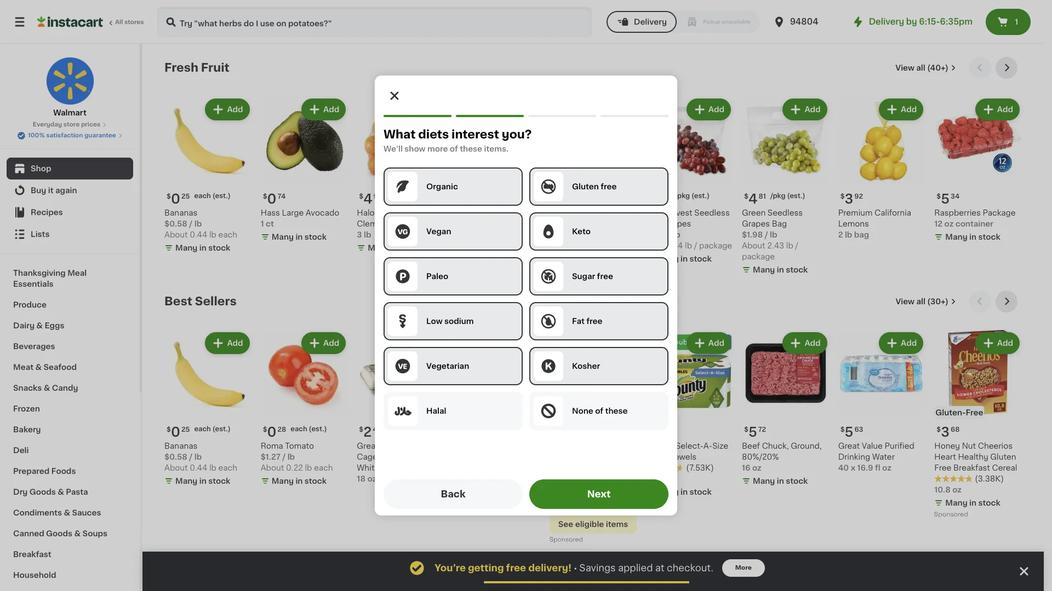 Task type: vqa. For each thing, say whether or not it's contained in the screenshot.
MORE button
yes



Task type: locate. For each thing, give the bounding box(es) containing it.
all inside popup button
[[917, 64, 926, 72]]

/pkg (est.) for 23
[[675, 193, 710, 199]]

$ inside $ 0 25 each (est.)
[[167, 193, 171, 200]]

package down 2.43
[[742, 253, 775, 261]]

1 /pkg (est.) from the left
[[771, 193, 805, 199]]

0 vertical spatial bananas $0.58 / lb about 0.44 lb each
[[164, 209, 237, 239]]

checkout.
[[667, 565, 714, 573]]

1 horizontal spatial 92
[[855, 193, 863, 200]]

/pkg inside $5.23 per package (estimated) element
[[675, 193, 690, 199]]

about inside green seedless grapes bag $1.98 / lb about 2.43 lb / package
[[742, 242, 766, 250]]

(est.) up harvest
[[692, 193, 710, 199]]

tomato
[[285, 443, 314, 451]]

4 left 97
[[364, 193, 373, 205]]

0 vertical spatial sponsored badge image
[[453, 490, 486, 497]]

many down container
[[946, 233, 968, 241]]

0 vertical spatial 2
[[460, 193, 468, 205]]

2 /pkg (est.) from the left
[[675, 193, 710, 199]]

0 vertical spatial $0.58
[[164, 220, 187, 228]]

5 for $ 5 34
[[941, 193, 950, 205]]

& right dairy
[[36, 322, 43, 330]]

0.44 for 4
[[190, 231, 207, 239]]

view left (30+) on the right
[[896, 298, 915, 306]]

$ inside $ 2 42
[[359, 427, 364, 434]]

$ inside $ 0 25
[[167, 427, 171, 434]]

1 vertical spatial eggs
[[381, 465, 401, 473]]

1 view from the top
[[896, 64, 915, 72]]

0 horizontal spatial of
[[450, 145, 458, 153]]

x right 40
[[851, 465, 856, 473]]

x right the 8
[[557, 489, 561, 497]]

condiments & sauces link
[[7, 503, 133, 524]]

42 inside $ 2 42
[[373, 427, 382, 434]]

many down 0.22
[[272, 478, 294, 486]]

walmart link
[[46, 57, 94, 118]]

drinking
[[838, 454, 870, 462]]

0 vertical spatial 0.44
[[190, 231, 207, 239]]

value inside great value grade aa cage free large white eggs 18 oz
[[381, 443, 401, 451]]

(est.) right the 81
[[787, 193, 805, 199]]

12 down paper in the right bottom of the page
[[646, 476, 654, 484]]

each inside $ 0 25 each (est.)
[[194, 193, 211, 199]]

about down $2.18
[[646, 242, 669, 250]]

0 horizontal spatial 2
[[364, 427, 372, 439]]

16 inside beef chuck, ground, 80%/20% 16 oz
[[742, 465, 751, 473]]

1 vertical spatial large
[[398, 454, 420, 462]]

/ right 2.43
[[795, 242, 799, 250]]

condiments
[[13, 510, 62, 517]]

california up clementines
[[381, 209, 418, 217]]

free right cage
[[379, 454, 397, 462]]

0 horizontal spatial 12
[[646, 476, 654, 484]]

1 vertical spatial all
[[917, 298, 926, 306]]

28
[[278, 427, 286, 434]]

/pkg (est.) inside $5.23 per package (estimated) element
[[675, 193, 710, 199]]

1 horizontal spatial ct
[[656, 476, 664, 484]]

1 vertical spatial $0.58
[[164, 454, 187, 462]]

1 horizontal spatial california
[[875, 209, 911, 217]]

0 vertical spatial 25
[[181, 193, 190, 200]]

2 view from the top
[[896, 298, 915, 306]]

25 inside $ 0 25 each (est.)
[[181, 193, 190, 200]]

1 horizontal spatial these
[[605, 408, 628, 415]]

view inside popup button
[[896, 64, 915, 72]]

fresh fruit
[[164, 62, 229, 73]]

(est.) inside $5.23 per package (estimated) element
[[692, 193, 710, 199]]

1 horizontal spatial seedless
[[768, 209, 803, 217]]

$ 0 28
[[263, 427, 286, 439]]

2 horizontal spatial free
[[966, 410, 984, 417]]

free for sugar free
[[597, 273, 613, 281]]

0 vertical spatial breakfast
[[954, 465, 990, 473]]

2 grapes from the left
[[663, 220, 691, 228]]

0 horizontal spatial sponsored badge image
[[453, 490, 486, 497]]

& right meat
[[35, 364, 42, 372]]

sponsored badge image for $ 3 68
[[935, 512, 968, 519]]

(3.38k)
[[975, 476, 1004, 484]]

42 inside $ 0 lime 42 1 each
[[570, 209, 580, 217]]

5 for $ 5 63
[[845, 427, 854, 439]]

16 down 80%/20%
[[742, 465, 751, 473]]

0 horizontal spatial great
[[357, 443, 379, 451]]

42
[[570, 209, 580, 217], [373, 427, 382, 434]]

2 california from the left
[[875, 209, 911, 217]]

oz down the raspberries
[[945, 220, 954, 228]]

$ 0 lime 42 1 each
[[550, 193, 580, 228]]

2 inside premium california lemons 2 lb bag
[[838, 231, 843, 239]]

(est.) inside $0.28 each (estimated) 'element'
[[309, 427, 327, 433]]

0 inside 'element'
[[267, 427, 277, 439]]

2 horizontal spatial sponsored badge image
[[935, 512, 968, 519]]

lb inside halos california clementines 3 lb
[[364, 231, 371, 239]]

bananas $0.58 / lb about 0.44 lb each down $ 0 25 each (est.)
[[164, 209, 237, 239]]

1 vertical spatial free
[[379, 454, 397, 462]]

0 vertical spatial $0.25 each (estimated) element
[[164, 188, 252, 208]]

•
[[574, 564, 577, 573]]

$0.25 each (estimated) element for 2
[[164, 422, 252, 441]]

add button
[[206, 100, 249, 119], [303, 100, 345, 119], [688, 100, 730, 119], [784, 100, 826, 119], [880, 100, 923, 119], [977, 100, 1019, 119], [206, 334, 249, 353], [303, 334, 345, 353], [399, 334, 441, 353], [495, 334, 537, 353], [591, 334, 634, 353], [688, 334, 730, 353], [784, 334, 826, 353], [880, 334, 923, 353], [977, 334, 1019, 353]]

main content
[[143, 44, 1044, 592]]

meal
[[68, 270, 87, 277]]

add your shopping preferences element
[[375, 76, 677, 516]]

vegetarian
[[426, 363, 469, 371]]

16 inside 2 strawberries 16 oz container
[[453, 220, 462, 228]]

2 0.44 from the top
[[190, 465, 207, 473]]

0 for $ 0 25 each (est.)
[[171, 193, 180, 205]]

1 horizontal spatial sponsored badge image
[[550, 538, 583, 544]]

honey nut cheerios heart healthy gluten free breakfast cereal
[[935, 443, 1017, 473]]

0 horizontal spatial value
[[381, 443, 401, 451]]

& for dairy
[[36, 322, 43, 330]]

these down interest
[[460, 145, 482, 153]]

1 vertical spatial bananas $0.58 / lb about 0.44 lb each
[[164, 443, 237, 473]]

grapes down green
[[742, 220, 770, 228]]

1 vertical spatial view
[[896, 298, 915, 306]]

product group containing 22
[[646, 330, 733, 501]]

1 horizontal spatial package
[[742, 253, 775, 261]]

oz inside great value grade aa cage free large white eggs 18 oz
[[367, 476, 377, 484]]

/pkg (est.) inside $4.81 per package (estimated) element
[[771, 193, 805, 199]]

0 vertical spatial large
[[282, 209, 304, 217]]

many down 2.4
[[657, 255, 679, 263]]

many in stock inside product group
[[657, 489, 712, 497]]

instacart logo image
[[37, 15, 103, 29]]

of right more
[[450, 145, 458, 153]]

3 inside halos california clementines 3 lb
[[357, 231, 362, 239]]

california right premium
[[875, 209, 911, 217]]

california
[[381, 209, 418, 217], [875, 209, 911, 217]]

/pkg (est.) up harvest
[[675, 193, 710, 199]]

package right 2.4
[[699, 242, 732, 250]]

sauces
[[72, 510, 101, 517]]

0 horizontal spatial 1
[[261, 220, 264, 228]]

0 vertical spatial 42
[[570, 209, 580, 217]]

free for gluten free
[[601, 183, 617, 191]]

(est.) inside $4.81 per package (estimated) element
[[787, 193, 805, 199]]

frozen
[[13, 406, 40, 413]]

4 for $ 4 81
[[749, 193, 758, 205]]

2 25 from the top
[[181, 427, 190, 434]]

$ 5 72
[[744, 427, 766, 439]]

2 $0.25 each (estimated) element from the top
[[164, 422, 252, 441]]

1 $0.58 from the top
[[164, 220, 187, 228]]

2 $0.58 from the top
[[164, 454, 187, 462]]

2 all from the top
[[917, 298, 926, 306]]

ground,
[[791, 443, 822, 451]]

gluten up $ 0 lime 42 1 each in the top right of the page
[[572, 183, 599, 191]]

&
[[36, 322, 43, 330], [35, 364, 42, 372], [44, 385, 50, 392], [58, 489, 64, 497], [64, 510, 70, 517], [74, 531, 81, 538]]

gluten-free
[[936, 410, 984, 417]]

canned
[[13, 531, 44, 538]]

1
[[1015, 18, 1019, 26], [261, 220, 264, 228], [550, 220, 553, 228]]

all stores link
[[37, 7, 145, 37]]

1 4 from the left
[[749, 193, 758, 205]]

each
[[194, 193, 211, 199], [555, 220, 574, 228], [218, 231, 237, 239], [194, 427, 211, 433], [291, 427, 307, 433], [218, 465, 237, 473], [314, 465, 333, 473]]

0 horizontal spatial 4
[[364, 193, 373, 205]]

1 $0.25 each (estimated) element from the top
[[164, 188, 252, 208]]

2 seedless from the left
[[695, 209, 730, 217]]

many down 12 ct
[[657, 489, 679, 497]]

23
[[662, 193, 671, 200]]

0 vertical spatial view
[[896, 64, 915, 72]]

everyday
[[33, 122, 62, 128]]

2 horizontal spatial 1
[[1015, 18, 1019, 26]]

many up back
[[464, 478, 486, 486]]

25 inside $ 0 25
[[181, 427, 190, 434]]

1 grapes from the left
[[742, 220, 770, 228]]

lists link
[[7, 224, 133, 246]]

(est.) up tomato
[[309, 427, 327, 433]]

/ right 2.4
[[694, 242, 697, 250]]

sellers
[[195, 296, 237, 307]]

1 0.44 from the top
[[190, 231, 207, 239]]

1 vertical spatial $0.25 each (estimated) element
[[164, 422, 252, 441]]

/pkg inside $4.81 per package (estimated) element
[[771, 193, 786, 199]]

42 up cage
[[373, 427, 382, 434]]

large down grade
[[398, 454, 420, 462]]

it
[[48, 187, 54, 195]]

0 horizontal spatial 16
[[453, 220, 462, 228]]

1 vertical spatial 92
[[470, 427, 478, 434]]

1 vertical spatial 16
[[742, 465, 751, 473]]

1 horizontal spatial grapes
[[742, 220, 770, 228]]

1 horizontal spatial 12
[[935, 220, 943, 228]]

0 horizontal spatial x
[[557, 489, 561, 497]]

$0.28 each (estimated) element
[[261, 422, 348, 441]]

0 vertical spatial 16
[[453, 220, 462, 228]]

1 vertical spatial 25
[[181, 427, 190, 434]]

sponsored badge image
[[453, 490, 486, 497], [935, 512, 968, 519], [550, 538, 583, 544]]

/pkg right the 81
[[771, 193, 786, 199]]

many down $ 0 25 each (est.)
[[175, 244, 197, 252]]

0 horizontal spatial breakfast
[[13, 551, 51, 559]]

free up nut at the right bottom of page
[[966, 410, 984, 417]]

$5.23 per package (estimated) element
[[646, 188, 733, 208]]

grapes down harvest
[[663, 220, 691, 228]]

large inside 'hass large avocado 1 ct'
[[282, 209, 304, 217]]

view for 3
[[896, 298, 915, 306]]

0 horizontal spatial ct
[[266, 220, 274, 228]]

2 each (est.) from the left
[[291, 427, 327, 433]]

2 horizontal spatial 2
[[838, 231, 843, 239]]

all for 5
[[917, 64, 926, 72]]

about inside sun harvest seedless red grapes $2.18 / lb about 2.4 lb / package
[[646, 242, 669, 250]]

great value purified drinking water 40 x 16.9 fl oz
[[838, 443, 915, 473]]

large inside great value grade aa cage free large white eggs 18 oz
[[398, 454, 420, 462]]

green
[[742, 209, 766, 217]]

each (est.) inside $0.25 each (estimated) element
[[194, 427, 231, 433]]

great inside great value grade aa cage free large white eggs 18 oz
[[357, 443, 379, 451]]

1 horizontal spatial 16
[[742, 465, 751, 473]]

0 horizontal spatial delivery
[[634, 18, 667, 26]]

1 horizontal spatial 2
[[460, 193, 468, 205]]

about
[[164, 231, 188, 239], [742, 242, 766, 250], [646, 242, 669, 250], [164, 465, 188, 473], [261, 465, 284, 473]]

many down clementines
[[368, 244, 390, 252]]

0 horizontal spatial package
[[699, 242, 732, 250]]

16
[[453, 220, 462, 228], [742, 465, 751, 473]]

1 horizontal spatial great
[[838, 443, 860, 451]]

these
[[460, 145, 482, 153], [605, 408, 628, 415]]

value up water
[[862, 443, 883, 451]]

ct down paper in the right bottom of the page
[[656, 476, 664, 484]]

& for snacks
[[44, 385, 50, 392]]

$0.58 down $ 0 25 each (est.)
[[164, 220, 187, 228]]

1 horizontal spatial of
[[595, 408, 603, 415]]

great up cage
[[357, 443, 379, 451]]

heart
[[935, 454, 956, 462]]

$0.25 each (estimated) element
[[164, 188, 252, 208], [164, 422, 252, 441]]

0 vertical spatial ct
[[266, 220, 274, 228]]

stock
[[305, 233, 327, 241], [593, 233, 616, 241], [979, 233, 1001, 241], [208, 244, 230, 252], [401, 244, 423, 252], [690, 255, 712, 263], [786, 266, 808, 274], [208, 478, 230, 486], [497, 478, 519, 486], [786, 478, 808, 486], [305, 478, 327, 486], [690, 489, 712, 497], [979, 500, 1001, 508], [593, 502, 616, 510]]

everyday store prices
[[33, 122, 100, 128]]

value left grade
[[381, 443, 401, 451]]

1 item carousel region from the top
[[164, 57, 1022, 282]]

each (est.) inside $0.28 each (estimated) 'element'
[[291, 427, 327, 433]]

25 for $ 0 25
[[181, 427, 190, 434]]

1 25 from the top
[[181, 193, 190, 200]]

1 seedless from the left
[[768, 209, 803, 217]]

63
[[855, 427, 863, 434]]

view for 5
[[896, 64, 915, 72]]

0 vertical spatial item carousel region
[[164, 57, 1022, 282]]

of right none
[[595, 408, 603, 415]]

1 bananas $0.58 / lb about 0.44 lb each from the top
[[164, 209, 237, 239]]

2 bananas from the top
[[164, 443, 198, 451]]

6:15-
[[919, 18, 940, 26]]

many down lime
[[561, 233, 583, 241]]

1 horizontal spatial /pkg (est.)
[[771, 193, 805, 199]]

organic
[[426, 183, 458, 191]]

snacks
[[13, 385, 42, 392]]

(est.) right $ 0 25
[[213, 427, 231, 433]]

8
[[550, 489, 555, 497]]

0.44 down $ 0 25
[[190, 465, 207, 473]]

ct down hass
[[266, 220, 274, 228]]

1 horizontal spatial large
[[398, 454, 420, 462]]

keto
[[572, 228, 591, 236]]

view left "(40+)"
[[896, 64, 915, 72]]

many down the 1.48
[[561, 502, 583, 510]]

value inside great value purified drinking water 40 x 16.9 fl oz
[[862, 443, 883, 451]]

all stores
[[115, 19, 144, 25]]

12 inside raspberries package 12 oz container
[[935, 220, 943, 228]]

0 horizontal spatial each (est.)
[[194, 427, 231, 433]]

$ 22 bounty select-a-size paper towels
[[646, 427, 729, 462]]

1 all from the top
[[917, 64, 926, 72]]

container
[[475, 220, 514, 228]]

2 vertical spatial free
[[935, 465, 952, 473]]

stock inside product group
[[690, 489, 712, 497]]

cereal
[[992, 465, 1017, 473]]

1 inside 1 button
[[1015, 18, 1019, 26]]

many down 80%/20%
[[753, 478, 775, 486]]

$ inside $ 3 68
[[937, 427, 941, 434]]

0 inside $ 0 lime 42 1 each
[[556, 193, 565, 205]]

16 down strawberries on the top left
[[453, 220, 462, 228]]

seedless up bag
[[768, 209, 803, 217]]

& left the sauces
[[64, 510, 70, 517]]

100% satisfaction guarantee
[[28, 133, 116, 139]]

2 vertical spatial sponsored badge image
[[550, 538, 583, 544]]

1 horizontal spatial breakfast
[[954, 465, 990, 473]]

4 left the 81
[[749, 193, 758, 205]]

1 horizontal spatial /pkg
[[771, 193, 786, 199]]

container
[[956, 220, 994, 228]]

great up drinking
[[838, 443, 860, 451]]

$4.81 per package (estimated) element
[[742, 188, 830, 208]]

package inside sun harvest seedless red grapes $2.18 / lb about 2.4 lb / package
[[699, 242, 732, 250]]

0 horizontal spatial gluten
[[572, 183, 599, 191]]

1 vertical spatial 0.44
[[190, 465, 207, 473]]

each (est.)
[[194, 427, 231, 433], [291, 427, 327, 433]]

premium california lemons 2 lb bag
[[838, 209, 911, 239]]

eggs right white
[[381, 465, 401, 473]]

product group
[[164, 96, 252, 256], [261, 96, 348, 245], [357, 96, 445, 256], [453, 96, 541, 229], [550, 96, 637, 245], [646, 96, 733, 267], [742, 96, 830, 278], [838, 96, 926, 240], [935, 96, 1022, 245], [164, 330, 252, 490], [261, 330, 348, 490], [357, 330, 445, 485], [453, 330, 541, 499], [550, 330, 637, 547], [646, 330, 733, 501], [742, 330, 830, 490], [838, 330, 926, 474], [935, 330, 1022, 521]]

main content containing 0
[[143, 44, 1044, 592]]

goods down condiments & sauces
[[46, 531, 72, 538]]

0 horizontal spatial these
[[460, 145, 482, 153]]

42 right lime
[[570, 209, 580, 217]]

$ 5 63
[[841, 427, 863, 439]]

0 vertical spatial 12
[[935, 220, 943, 228]]

1 horizontal spatial x
[[851, 465, 856, 473]]

hass large avocado 1 ct
[[261, 209, 339, 228]]

california inside halos california clementines 3 lb
[[381, 209, 418, 217]]

(est.) inside $ 0 25 each (est.)
[[213, 193, 231, 199]]

/pkg right 23
[[675, 193, 690, 199]]

none
[[572, 408, 593, 415]]

1 horizontal spatial eggs
[[381, 465, 401, 473]]

1 california from the left
[[381, 209, 418, 217]]

many down '10.8 oz'
[[946, 500, 968, 508]]

12 down the raspberries
[[935, 220, 943, 228]]

$ 0 25 each (est.)
[[167, 193, 231, 205]]

0 vertical spatial gluten
[[572, 183, 599, 191]]

1 horizontal spatial gluten
[[991, 454, 1016, 462]]

breakfast up household
[[13, 551, 51, 559]]

1 horizontal spatial 42
[[570, 209, 580, 217]]

seedless
[[768, 209, 803, 217], [695, 209, 730, 217]]

$0.25 each (estimated) element for 4
[[164, 188, 252, 208]]

2 item carousel region from the top
[[164, 291, 1022, 551]]

2 4 from the left
[[364, 193, 373, 205]]

1 /pkg from the left
[[771, 193, 786, 199]]

oz inside raspberries package 12 oz container
[[945, 220, 954, 228]]

& left pasta
[[58, 489, 64, 497]]

what diets interest you? we'll show more of these items.
[[384, 129, 532, 153]]

0 horizontal spatial free
[[379, 454, 397, 462]]

oz right 18
[[367, 476, 377, 484]]

$ inside $ 0 74
[[263, 193, 267, 200]]

0 horizontal spatial 92
[[470, 427, 478, 434]]

bananas for 2
[[164, 443, 198, 451]]

bananas down $ 0 25 each (est.)
[[164, 209, 198, 217]]

walmart logo image
[[46, 57, 94, 105]]

item carousel region
[[164, 57, 1022, 282], [164, 291, 1022, 551]]

(est.) left $ 0 74
[[213, 193, 231, 199]]

large down 74
[[282, 209, 304, 217]]

snacks & candy
[[13, 385, 78, 392]]

these right none
[[605, 408, 628, 415]]

0 vertical spatial these
[[460, 145, 482, 153]]

canned goods & soups link
[[7, 524, 133, 545]]

hass
[[261, 209, 280, 217]]

2 value from the left
[[862, 443, 883, 451]]

5 23
[[652, 193, 671, 205]]

all inside 'popup button'
[[917, 298, 926, 306]]

add button inside product group
[[688, 334, 730, 353]]

1 vertical spatial ct
[[656, 476, 664, 484]]

1 vertical spatial gluten
[[991, 454, 1016, 462]]

about down $1.27
[[261, 465, 284, 473]]

• savings applied at checkout.
[[574, 564, 714, 573]]

1 value from the left
[[381, 443, 401, 451]]

fruit
[[201, 62, 229, 73]]

breakfast down "healthy"
[[954, 465, 990, 473]]

1 bananas from the top
[[164, 209, 198, 217]]

bakery link
[[7, 420, 133, 441]]

0 vertical spatial all
[[917, 64, 926, 72]]

2
[[460, 193, 468, 205], [838, 231, 843, 239], [364, 427, 372, 439]]

0 horizontal spatial /pkg (est.)
[[675, 193, 710, 199]]

0 vertical spatial eggs
[[45, 322, 64, 330]]

$ inside $ 4 81
[[744, 193, 749, 200]]

more button
[[722, 560, 765, 578]]

1 each (est.) from the left
[[194, 427, 231, 433]]

great inside great value purified drinking water 40 x 16.9 fl oz
[[838, 443, 860, 451]]

1 horizontal spatial value
[[862, 443, 883, 451]]

delivery inside button
[[634, 18, 667, 26]]

california inside premium california lemons 2 lb bag
[[875, 209, 911, 217]]

goods down prepared foods
[[29, 489, 56, 497]]

$0.58 down $ 0 25
[[164, 454, 187, 462]]

all left (30+) on the right
[[917, 298, 926, 306]]

0.44 down $ 0 25 each (est.)
[[190, 231, 207, 239]]

free inside treatment tracker modal dialog
[[506, 565, 526, 573]]

2 /pkg from the left
[[675, 193, 690, 199]]

0 horizontal spatial seedless
[[695, 209, 730, 217]]

0 horizontal spatial grapes
[[663, 220, 691, 228]]

None search field
[[157, 7, 592, 37]]

lemons
[[838, 220, 869, 228]]

about down $1.98
[[742, 242, 766, 250]]

seedless down $5.23 per package (estimated) element
[[695, 209, 730, 217]]

free down "heart"
[[935, 465, 952, 473]]

0 vertical spatial free
[[966, 410, 984, 417]]

2 up cage
[[364, 427, 372, 439]]

& for meat
[[35, 364, 42, 372]]

package inside green seedless grapes bag $1.98 / lb about 2.43 lb / package
[[742, 253, 775, 261]]

0 horizontal spatial 42
[[373, 427, 382, 434]]

best
[[164, 296, 192, 307]]

1 vertical spatial goods
[[46, 531, 72, 538]]

5 left 34 on the right top of page
[[941, 193, 950, 205]]

each (est.) up tomato
[[291, 427, 327, 433]]

service type group
[[607, 11, 759, 33]]

produce
[[13, 301, 47, 309]]

3
[[845, 193, 854, 205], [357, 231, 362, 239], [460, 427, 468, 439], [556, 427, 565, 439], [941, 427, 950, 439]]

1 horizontal spatial 1
[[550, 220, 553, 228]]

everyday store prices link
[[33, 121, 107, 129]]

0 vertical spatial bananas
[[164, 209, 198, 217]]

1 vertical spatial item carousel region
[[164, 291, 1022, 551]]

0 for $ 0 74
[[267, 193, 277, 205]]

kosher
[[572, 363, 600, 371]]

2 great from the left
[[838, 443, 860, 451]]

oz
[[464, 220, 473, 228], [945, 220, 954, 228], [752, 465, 762, 473], [882, 465, 892, 473], [367, 476, 377, 484], [953, 487, 962, 495], [581, 489, 590, 497]]

1 vertical spatial 2
[[838, 231, 843, 239]]

bananas $0.58 / lb about 0.44 lb each down $ 0 25
[[164, 443, 237, 473]]

2 up strawberries on the top left
[[460, 193, 468, 205]]

sun
[[646, 209, 661, 217]]

$0.58 for 4
[[164, 220, 187, 228]]

foods
[[51, 468, 76, 476]]

1 great from the left
[[357, 443, 379, 451]]

eggs up beverages link
[[45, 322, 64, 330]]

/ right $1.27
[[282, 454, 286, 462]]

household link
[[7, 566, 133, 586]]

view inside 'popup button'
[[896, 298, 915, 306]]

all left "(40+)"
[[917, 64, 926, 72]]

1 horizontal spatial free
[[935, 465, 952, 473]]

4 for $ 4 97
[[364, 193, 373, 205]]

best sellers
[[164, 296, 237, 307]]

/pkg (est.) for 4
[[771, 193, 805, 199]]

recipes link
[[7, 202, 133, 224]]

5 left the 72 at the bottom right of the page
[[749, 427, 757, 439]]

25 for $ 0 25 each (est.)
[[181, 193, 190, 200]]

delivery!
[[528, 565, 572, 573]]

& left candy
[[44, 385, 50, 392]]

frozen link
[[7, 399, 133, 420]]

gluten up cereal
[[991, 454, 1016, 462]]

2 bananas $0.58 / lb about 0.44 lb each from the top
[[164, 443, 237, 473]]

deli
[[13, 447, 29, 455]]

vegan
[[426, 228, 451, 236]]

1 vertical spatial 42
[[373, 427, 382, 434]]

/pkg (est.) right the 81
[[771, 193, 805, 199]]



Task type: describe. For each thing, give the bounding box(es) containing it.
california for premium california lemons 2 lb bag
[[875, 209, 911, 217]]

each inside 'element'
[[291, 427, 307, 433]]

$ inside the $ 4 97
[[359, 193, 364, 200]]

/pkg for 23
[[675, 193, 690, 199]]

0 horizontal spatial eggs
[[45, 322, 64, 330]]

72
[[758, 427, 766, 434]]

12 inside product group
[[646, 476, 654, 484]]

all for 3
[[917, 298, 926, 306]]

1.48
[[563, 489, 579, 497]]

(40+)
[[927, 64, 949, 72]]

34
[[951, 193, 960, 200]]

seafood
[[44, 364, 77, 372]]

more
[[427, 145, 448, 153]]

red
[[646, 220, 661, 228]]

grapes inside sun harvest seedless red grapes $2.18 / lb about 2.4 lb / package
[[663, 220, 691, 228]]

2 vertical spatial 2
[[364, 427, 372, 439]]

back
[[441, 491, 466, 499]]

what
[[384, 129, 416, 140]]

$ inside $ 22 bounty select-a-size paper towels
[[648, 427, 652, 434]]

seedless inside sun harvest seedless red grapes $2.18 / lb about 2.4 lb / package
[[695, 209, 730, 217]]

nut
[[962, 443, 976, 451]]

each (est.) for $ 0 28
[[291, 427, 327, 433]]

0.44 for 2
[[190, 465, 207, 473]]

dry goods & pasta
[[13, 489, 88, 497]]

beef chuck, ground, 80%/20% 16 oz
[[742, 443, 822, 473]]

bananas for 4
[[164, 209, 198, 217]]

oz inside great value purified drinking water 40 x 16.9 fl oz
[[882, 465, 892, 473]]

prepared foods
[[13, 468, 76, 476]]

breakfast inside 'honey nut cheerios heart healthy gluten free breakfast cereal'
[[954, 465, 990, 473]]

$ inside $ 5 34
[[937, 193, 941, 200]]

shop
[[31, 165, 51, 173]]

$ 0 25
[[167, 427, 190, 439]]

x inside great value purified drinking water 40 x 16.9 fl oz
[[851, 465, 856, 473]]

0 for $ 0 28
[[267, 427, 277, 439]]

lb inside premium california lemons 2 lb bag
[[845, 231, 852, 239]]

6:35pm
[[940, 18, 973, 26]]

value for 2
[[381, 443, 401, 451]]

2.4
[[671, 242, 683, 250]]

meat
[[13, 364, 33, 372]]

treatment tracker modal dialog
[[143, 552, 1044, 592]]

$ inside $ 5 72
[[744, 427, 749, 434]]

breakfast link
[[7, 545, 133, 566]]

gluten-
[[936, 410, 966, 417]]

$ inside "$ 3 88"
[[552, 427, 556, 434]]

/ down $ 0 25
[[189, 454, 193, 462]]

many down 'hass large avocado 1 ct'
[[272, 233, 294, 241]]

0 for $ 0 25
[[171, 427, 180, 439]]

$ 5 34
[[937, 193, 960, 205]]

about down $ 0 25 each (est.)
[[164, 231, 188, 239]]

next button
[[529, 480, 669, 510]]

beef
[[742, 443, 760, 451]]

(est.) for $ 4 81
[[787, 193, 805, 199]]

sugar
[[572, 273, 595, 281]]

gluten inside add your shopping preferences element
[[572, 183, 599, 191]]

$ inside $ 0 lime 42 1 each
[[552, 193, 556, 200]]

goods for dry
[[29, 489, 56, 497]]

$1.27
[[261, 454, 281, 462]]

household
[[13, 572, 56, 580]]

many inside product group
[[657, 489, 679, 497]]

fat free
[[572, 318, 603, 326]]

oz right the 1.48
[[581, 489, 590, 497]]

1 vertical spatial these
[[605, 408, 628, 415]]

meat & seafood link
[[7, 357, 133, 378]]

deli link
[[7, 441, 133, 461]]

grapes inside green seedless grapes bag $1.98 / lb about 2.43 lb / package
[[742, 220, 770, 228]]

$ 3 88
[[552, 427, 575, 439]]

each inside roma tomato $1.27 / lb about 0.22 lb each
[[314, 465, 333, 473]]

cage
[[357, 454, 378, 462]]

free for fat free
[[587, 318, 603, 326]]

diets
[[418, 129, 449, 140]]

each inside $ 0 lime 42 1 each
[[555, 220, 574, 228]]

items.
[[484, 145, 509, 153]]

free inside great value grade aa cage free large white eggs 18 oz
[[379, 454, 397, 462]]

value for 5
[[862, 443, 883, 451]]

size
[[713, 443, 729, 451]]

by
[[906, 18, 917, 26]]

/ up 2.4
[[668, 231, 671, 239]]

& for condiments
[[64, 510, 70, 517]]

10.8
[[935, 487, 951, 495]]

sun harvest seedless red grapes $2.18 / lb about 2.4 lb / package
[[646, 209, 732, 250]]

many down $ 0 25
[[175, 478, 197, 486]]

bananas $0.58 / lb about 0.44 lb each for 4
[[164, 209, 237, 239]]

gluten inside 'honey nut cheerios heart healthy gluten free breakfast cereal'
[[991, 454, 1016, 462]]

purified
[[885, 443, 915, 451]]

delivery by 6:15-6:35pm
[[869, 18, 973, 26]]

again
[[55, 187, 77, 195]]

/ down $ 0 25 each (est.)
[[189, 220, 193, 228]]

california for halos california clementines 3 lb
[[381, 209, 418, 217]]

(est.) for $ 0 25
[[213, 427, 231, 433]]

oz right 10.8
[[953, 487, 962, 495]]

goods for canned
[[46, 531, 72, 538]]

$ inside $ 0 28
[[263, 427, 267, 434]]

many down 2.43
[[753, 266, 775, 274]]

1 vertical spatial breakfast
[[13, 551, 51, 559]]

view all (30+)
[[896, 298, 949, 306]]

94804 button
[[773, 7, 838, 37]]

beverages link
[[7, 337, 133, 357]]

gluten free
[[572, 183, 617, 191]]

5 for $ 5 72
[[749, 427, 757, 439]]

5 left 23
[[652, 193, 661, 205]]

$ inside $ 5 63
[[841, 427, 845, 434]]

1 inside $ 0 lime 42 1 each
[[550, 220, 553, 228]]

sponsored badge image for $ 3 92
[[453, 490, 486, 497]]

1 vertical spatial of
[[595, 408, 603, 415]]

12 ct
[[646, 476, 664, 484]]

$2.18
[[646, 231, 666, 239]]

prepared foods link
[[7, 461, 133, 482]]

oz inside 2 strawberries 16 oz container
[[464, 220, 473, 228]]

eligible
[[575, 521, 604, 529]]

(7.53k)
[[686, 465, 714, 473]]

canned goods & soups
[[13, 531, 107, 538]]

strawberries
[[453, 209, 502, 217]]

low sodium
[[426, 318, 474, 326]]

stores
[[124, 19, 144, 25]]

thanksgiving meal essentials link
[[7, 263, 133, 295]]

we'll
[[384, 145, 403, 153]]

of inside what diets interest you? we'll show more of these items.
[[450, 145, 458, 153]]

great for 5
[[838, 443, 860, 451]]

eggs inside great value grade aa cage free large white eggs 18 oz
[[381, 465, 401, 473]]

each (est.) for $ 0 25
[[194, 427, 231, 433]]

about down $ 0 25
[[164, 465, 188, 473]]

great for 2
[[357, 443, 379, 451]]

these inside what diets interest you? we'll show more of these items.
[[460, 145, 482, 153]]

show
[[405, 145, 426, 153]]

/ right $1.98
[[765, 231, 768, 239]]

0 vertical spatial 92
[[855, 193, 863, 200]]

dairy & eggs link
[[7, 316, 133, 337]]

/pkg for 4
[[771, 193, 786, 199]]

& left soups
[[74, 531, 81, 538]]

buy it again link
[[7, 180, 133, 202]]

buy it again
[[31, 187, 77, 195]]

view all (40+)
[[896, 64, 949, 72]]

about inside roma tomato $1.27 / lb about 0.22 lb each
[[261, 465, 284, 473]]

ct inside 'hass large avocado 1 ct'
[[266, 220, 274, 228]]

aa
[[429, 443, 439, 451]]

items
[[606, 521, 628, 529]]

2 inside 2 strawberries 16 oz container
[[460, 193, 468, 205]]

97
[[374, 193, 382, 200]]

(est.) for $ 0 28
[[309, 427, 327, 433]]

green seedless grapes bag $1.98 / lb about 2.43 lb / package
[[742, 209, 803, 261]]

seedless inside green seedless grapes bag $1.98 / lb about 2.43 lb / package
[[768, 209, 803, 217]]

you?
[[502, 129, 532, 140]]

74
[[278, 193, 286, 200]]

pasta
[[66, 489, 88, 497]]

in inside product group
[[681, 489, 688, 497]]

oz inside beef chuck, ground, 80%/20% 16 oz
[[752, 465, 762, 473]]

low
[[426, 318, 443, 326]]

/ inside roma tomato $1.27 / lb about 0.22 lb each
[[282, 454, 286, 462]]

condiments & sauces
[[13, 510, 101, 517]]

beverages
[[13, 343, 55, 351]]

$1.98
[[742, 231, 763, 239]]

bakery
[[13, 426, 41, 434]]

free inside 'honey nut cheerios heart healthy gluten free breakfast cereal'
[[935, 465, 952, 473]]

delivery for delivery by 6:15-6:35pm
[[869, 18, 904, 26]]

0 for $ 0 lime 42 1 each
[[556, 193, 565, 205]]

none of these
[[572, 408, 628, 415]]

$ 4 97
[[359, 193, 382, 205]]

delivery for delivery
[[634, 18, 667, 26]]

(105)
[[590, 478, 610, 486]]

1 vertical spatial x
[[557, 489, 561, 497]]

bananas $0.58 / lb about 0.44 lb each for 2
[[164, 443, 237, 473]]

$0.58 for 2
[[164, 454, 187, 462]]

interest
[[452, 129, 499, 140]]

meat & seafood
[[13, 364, 77, 372]]

grade
[[403, 443, 427, 451]]

1 inside 'hass large avocado 1 ct'
[[261, 220, 264, 228]]

0 vertical spatial $ 3 92
[[841, 193, 863, 205]]

bag
[[854, 231, 869, 239]]

10.8 oz
[[935, 487, 962, 495]]

at
[[655, 565, 665, 573]]

1 vertical spatial $ 3 92
[[455, 427, 478, 439]]



